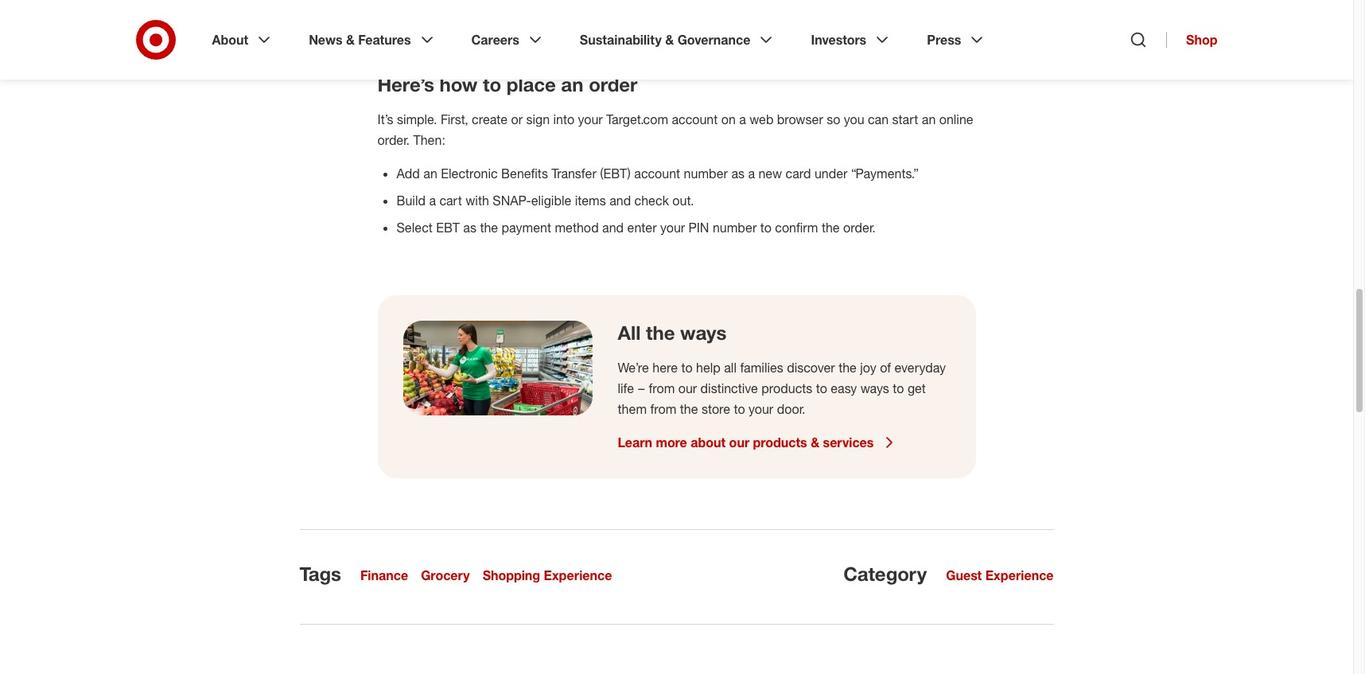 Task type: locate. For each thing, give the bounding box(es) containing it.
order. down it's at the top left
[[378, 132, 410, 148]]

grocery
[[560, 21, 604, 37]]

1 vertical spatial your
[[661, 220, 685, 236]]

&
[[346, 32, 355, 48], [665, 32, 674, 48], [811, 435, 820, 451]]

browser
[[777, 112, 823, 128]]

0 horizontal spatial order.
[[378, 132, 410, 148]]

products inside we're here to help all families discover the joy of everyday life – from our distinctive products to easy ways to get them from the store to your door.
[[762, 381, 813, 397]]

& left we
[[665, 32, 674, 48]]

to down distinctive
[[734, 401, 745, 417]]

1 horizontal spatial new
[[759, 166, 782, 182]]

2 horizontal spatial your
[[749, 401, 774, 417]]

& right news
[[346, 32, 355, 48]]

1 horizontal spatial ways
[[861, 381, 890, 397]]

news & features link
[[298, 19, 448, 60]]

0 vertical spatial order.
[[378, 132, 410, 148]]

1 vertical spatial more
[[656, 435, 687, 451]]

of
[[880, 360, 891, 376]]

0 horizontal spatial ways
[[680, 321, 727, 345]]

0 vertical spatial so
[[664, 21, 678, 37]]

1 horizontal spatial can
[[868, 112, 889, 128]]

1 horizontal spatial a
[[739, 112, 746, 128]]

1 horizontal spatial &
[[665, 32, 674, 48]]

ebt
[[436, 220, 460, 236]]

we're here to help all families discover the joy of everyday life – from our distinctive products to easy ways to get them from the store to your door.
[[618, 360, 946, 417]]

0 horizontal spatial our
[[679, 381, 697, 397]]

to left help
[[682, 360, 693, 376]]

and up we
[[690, 0, 712, 16]]

our right about
[[729, 435, 750, 451]]

products up door.
[[762, 381, 813, 397]]

as down on
[[732, 166, 745, 182]]

experience for shopping experience
[[544, 568, 612, 584]]

sign
[[526, 112, 550, 128]]

0 horizontal spatial experience
[[544, 568, 612, 584]]

so
[[664, 21, 678, 37], [827, 112, 841, 128]]

news
[[309, 32, 343, 48]]

1 experience from the left
[[544, 568, 612, 584]]

1 vertical spatial ways
[[861, 381, 890, 397]]

here's
[[378, 73, 434, 97]]

can inside , target's chief food and beverage officer. "i'm proud that we're adding new digital payment options for grocery shopping so we can make the entire target experience more accessible to all families."
[[701, 21, 722, 37]]

account up check at the top of page
[[635, 166, 680, 182]]

our
[[679, 381, 697, 397], [729, 435, 750, 451]]

1 vertical spatial order.
[[844, 220, 876, 236]]

0 horizontal spatial payment
[[442, 21, 492, 37]]

can
[[701, 21, 722, 37], [868, 112, 889, 128]]

as
[[732, 166, 745, 182], [463, 220, 477, 236]]

experience right guest
[[986, 568, 1054, 584]]

distinctive
[[701, 381, 758, 397]]

payment down the snap-
[[502, 220, 551, 236]]

and left enter
[[602, 220, 624, 236]]

2 horizontal spatial an
[[922, 112, 936, 128]]

1 vertical spatial products
[[753, 435, 807, 451]]

your left pin
[[661, 220, 685, 236]]

& inside sustainability & governance link
[[665, 32, 674, 48]]

from right the –
[[649, 381, 675, 397]]

more right the learn
[[656, 435, 687, 451]]

build
[[397, 193, 426, 209]]

so left we
[[664, 21, 678, 37]]

1 horizontal spatial as
[[732, 166, 745, 182]]

1 vertical spatial can
[[868, 112, 889, 128]]

a left cart
[[429, 193, 436, 209]]

cart
[[440, 193, 462, 209]]

your
[[578, 112, 603, 128], [661, 220, 685, 236], [749, 401, 774, 417]]

press link
[[916, 19, 998, 60]]

experience
[[544, 568, 612, 584], [986, 568, 1054, 584]]

more inside "link"
[[656, 435, 687, 451]]

create
[[472, 112, 508, 128]]

number right pin
[[713, 220, 757, 236]]

all inside we're here to help all families discover the joy of everyday life – from our distinctive products to easy ways to get them from the store to your door.
[[724, 360, 737, 376]]

order. down "payments."
[[844, 220, 876, 236]]

confirm
[[775, 220, 818, 236]]

number
[[684, 166, 728, 182], [713, 220, 757, 236]]

0 vertical spatial can
[[701, 21, 722, 37]]

payment
[[442, 21, 492, 37], [502, 220, 551, 236]]

0 horizontal spatial more
[[656, 435, 687, 451]]

products inside "link"
[[753, 435, 807, 451]]

0 vertical spatial from
[[649, 381, 675, 397]]

investors
[[811, 32, 867, 48]]

so inside , target's chief food and beverage officer. "i'm proud that we're adding new digital payment options for grocery shopping so we can make the entire target experience more accessible to all families."
[[664, 21, 678, 37]]

1 horizontal spatial an
[[561, 73, 584, 97]]

here
[[653, 360, 678, 376]]

build a cart with snap-eligible items and check out.
[[397, 193, 694, 209]]

all left careers
[[456, 42, 469, 58]]

online
[[940, 112, 974, 128]]

governance
[[678, 32, 751, 48]]

ways up help
[[680, 321, 727, 345]]

1 horizontal spatial so
[[827, 112, 841, 128]]

families
[[740, 360, 784, 376]]

web
[[750, 112, 774, 128]]

into
[[553, 112, 575, 128]]

1 horizontal spatial our
[[729, 435, 750, 451]]

from right them
[[651, 401, 677, 417]]

transfer
[[552, 166, 597, 182]]

2 horizontal spatial &
[[811, 435, 820, 451]]

shopping experience link
[[483, 568, 612, 584]]

order. inside it's simple. first, create or sign into your target.com account on a web browser so you can start an online order. then:
[[378, 132, 410, 148]]

an inside it's simple. first, create or sign into your target.com account on a web browser so you can start an online order. then:
[[922, 112, 936, 128]]

to left easy
[[816, 381, 828, 397]]

0 vertical spatial products
[[762, 381, 813, 397]]

an up into
[[561, 73, 584, 97]]

so left "you"
[[827, 112, 841, 128]]

1 vertical spatial and
[[610, 193, 631, 209]]

a right on
[[739, 112, 746, 128]]

your right into
[[578, 112, 603, 128]]

0 horizontal spatial as
[[463, 220, 477, 236]]

& left services
[[811, 435, 820, 451]]

more
[[923, 21, 952, 37], [656, 435, 687, 451]]

0 vertical spatial a
[[739, 112, 746, 128]]

to up how
[[442, 42, 453, 58]]

1 vertical spatial new
[[759, 166, 782, 182]]

finance link
[[360, 568, 408, 584]]

your inside we're here to help all families discover the joy of everyday life – from our distinctive products to easy ways to get them from the store to your door.
[[749, 401, 774, 417]]

2 vertical spatial a
[[429, 193, 436, 209]]

0 vertical spatial more
[[923, 21, 952, 37]]

an right start at top right
[[922, 112, 936, 128]]

number up out.
[[684, 166, 728, 182]]

1 vertical spatial number
[[713, 220, 757, 236]]

shop link
[[1167, 32, 1218, 48]]

the
[[760, 21, 778, 37], [480, 220, 498, 236], [822, 220, 840, 236], [646, 321, 675, 345], [839, 360, 857, 376], [680, 401, 698, 417]]

select
[[397, 220, 433, 236]]

0 horizontal spatial all
[[456, 42, 469, 58]]

0 vertical spatial payment
[[442, 21, 492, 37]]

0 horizontal spatial an
[[424, 166, 438, 182]]

to inside , target's chief food and beverage officer. "i'm proud that we're adding new digital payment options for grocery shopping so we can make the entire target experience more accessible to all families."
[[442, 42, 453, 58]]

your inside it's simple. first, create or sign into your target.com account on a web browser so you can start an online order. then:
[[578, 112, 603, 128]]

under
[[815, 166, 848, 182]]

new up accessible
[[378, 21, 401, 37]]

,
[[575, 0, 579, 16]]

1 horizontal spatial payment
[[502, 220, 551, 236]]

digital
[[405, 21, 439, 37]]

0 vertical spatial and
[[690, 0, 712, 16]]

your left door.
[[749, 401, 774, 417]]

can right we
[[701, 21, 722, 37]]

0 horizontal spatial &
[[346, 32, 355, 48]]

options
[[496, 21, 538, 37]]

all up distinctive
[[724, 360, 737, 376]]

0 horizontal spatial a
[[429, 193, 436, 209]]

the down "with"
[[480, 220, 498, 236]]

our down help
[[679, 381, 697, 397]]

benefits
[[501, 166, 548, 182]]

products
[[762, 381, 813, 397], [753, 435, 807, 451]]

0 vertical spatial account
[[672, 112, 718, 128]]

a left card at the right
[[748, 166, 755, 182]]

1 vertical spatial all
[[724, 360, 737, 376]]

everyday
[[895, 360, 946, 376]]

as right ebt
[[463, 220, 477, 236]]

0 horizontal spatial can
[[701, 21, 722, 37]]

new inside , target's chief food and beverage officer. "i'm proud that we're adding new digital payment options for grocery shopping so we can make the entire target experience more accessible to all families."
[[378, 21, 401, 37]]

2 horizontal spatial a
[[748, 166, 755, 182]]

from
[[649, 381, 675, 397], [651, 401, 677, 417]]

and down (ebt)
[[610, 193, 631, 209]]

1 vertical spatial payment
[[502, 220, 551, 236]]

2 vertical spatial your
[[749, 401, 774, 417]]

0 horizontal spatial new
[[378, 21, 401, 37]]

account left on
[[672, 112, 718, 128]]

life
[[618, 381, 634, 397]]

1 vertical spatial so
[[827, 112, 841, 128]]

order.
[[378, 132, 410, 148], [844, 220, 876, 236]]

with
[[466, 193, 489, 209]]

payment up families."
[[442, 21, 492, 37]]

ways
[[680, 321, 727, 345], [861, 381, 890, 397]]

1 vertical spatial our
[[729, 435, 750, 451]]

0 vertical spatial an
[[561, 73, 584, 97]]

more down adding
[[923, 21, 952, 37]]

tags
[[300, 562, 341, 586]]

to right how
[[483, 73, 501, 97]]

here's how to place an order
[[378, 73, 638, 97]]

experience right shopping
[[544, 568, 612, 584]]

the left store
[[680, 401, 698, 417]]

sustainability & governance
[[580, 32, 751, 48]]

that
[[874, 0, 895, 16]]

0 horizontal spatial so
[[664, 21, 678, 37]]

the right make
[[760, 21, 778, 37]]

0 vertical spatial your
[[578, 112, 603, 128]]

careers
[[472, 32, 520, 48]]

accessible
[[378, 42, 438, 58]]

1 horizontal spatial your
[[661, 220, 685, 236]]

we're
[[618, 360, 649, 376]]

ways down the joy
[[861, 381, 890, 397]]

1 horizontal spatial all
[[724, 360, 737, 376]]

how
[[440, 73, 478, 97]]

learn
[[618, 435, 653, 451]]

1 horizontal spatial experience
[[986, 568, 1054, 584]]

1 vertical spatial an
[[922, 112, 936, 128]]

investors link
[[800, 19, 903, 60]]

& inside news & features link
[[346, 32, 355, 48]]

can right "you"
[[868, 112, 889, 128]]

2 experience from the left
[[986, 568, 1054, 584]]

experience for guest experience
[[986, 568, 1054, 584]]

finance
[[360, 568, 408, 584]]

0 vertical spatial all
[[456, 42, 469, 58]]

1 horizontal spatial more
[[923, 21, 952, 37]]

card
[[786, 166, 811, 182]]

account
[[672, 112, 718, 128], [635, 166, 680, 182]]

get
[[908, 381, 926, 397]]

new left card at the right
[[759, 166, 782, 182]]

1 vertical spatial as
[[463, 220, 477, 236]]

0 vertical spatial new
[[378, 21, 401, 37]]

all inside , target's chief food and beverage officer. "i'm proud that we're adding new digital payment options for grocery shopping so we can make the entire target experience more accessible to all families."
[[456, 42, 469, 58]]

and
[[690, 0, 712, 16], [610, 193, 631, 209], [602, 220, 624, 236]]

an right add
[[424, 166, 438, 182]]

products down door.
[[753, 435, 807, 451]]

0 vertical spatial our
[[679, 381, 697, 397]]

items
[[575, 193, 606, 209]]

out.
[[673, 193, 694, 209]]

grocery
[[421, 568, 470, 584]]

can inside it's simple. first, create or sign into your target.com account on a web browser so you can start an online order. then:
[[868, 112, 889, 128]]

to
[[442, 42, 453, 58], [483, 73, 501, 97], [761, 220, 772, 236], [682, 360, 693, 376], [816, 381, 828, 397], [893, 381, 904, 397], [734, 401, 745, 417]]

0 horizontal spatial your
[[578, 112, 603, 128]]

new
[[378, 21, 401, 37], [759, 166, 782, 182]]

payment inside , target's chief food and beverage officer. "i'm proud that we're adding new digital payment options for grocery shopping so we can make the entire target experience more accessible to all families."
[[442, 21, 492, 37]]



Task type: describe. For each thing, give the bounding box(es) containing it.
place
[[507, 73, 556, 97]]

it's simple. first, create or sign into your target.com account on a web browser so you can start an online order. then:
[[378, 112, 974, 148]]

help
[[696, 360, 721, 376]]

officer.
[[772, 0, 809, 16]]

easy
[[831, 381, 857, 397]]

category
[[844, 562, 927, 586]]

1 horizontal spatial order.
[[844, 220, 876, 236]]

learn more about our products & services
[[618, 435, 874, 451]]

sustainability
[[580, 32, 662, 48]]

1 vertical spatial account
[[635, 166, 680, 182]]

target's
[[583, 0, 626, 16]]

0 vertical spatial number
[[684, 166, 728, 182]]

we're
[[899, 0, 929, 16]]

discover
[[787, 360, 835, 376]]

eligible
[[531, 193, 572, 209]]

chief
[[629, 0, 657, 16]]

entire
[[782, 21, 814, 37]]

services
[[823, 435, 874, 451]]

shop
[[1187, 32, 1218, 48]]

shopping experience
[[483, 568, 612, 584]]

the right all
[[646, 321, 675, 345]]

ways inside we're here to help all families discover the joy of everyday life – from our distinctive products to easy ways to get them from the store to your door.
[[861, 381, 890, 397]]

first,
[[441, 112, 468, 128]]

and inside , target's chief food and beverage officer. "i'm proud that we're adding new digital payment options for grocery shopping so we can make the entire target experience more accessible to all families."
[[690, 0, 712, 16]]

start
[[892, 112, 919, 128]]

electronic
[[441, 166, 498, 182]]

a inside it's simple. first, create or sign into your target.com account on a web browser so you can start an online order. then:
[[739, 112, 746, 128]]

the right confirm
[[822, 220, 840, 236]]

0 vertical spatial as
[[732, 166, 745, 182]]

snap-
[[493, 193, 531, 209]]

pin
[[689, 220, 709, 236]]

to left confirm
[[761, 220, 772, 236]]

shopping
[[608, 21, 661, 37]]

about
[[212, 32, 248, 48]]

to left get
[[893, 381, 904, 397]]

–
[[638, 381, 645, 397]]

2 vertical spatial an
[[424, 166, 438, 182]]

shopping
[[483, 568, 540, 584]]

(ebt)
[[600, 166, 631, 182]]

the left the joy
[[839, 360, 857, 376]]

food
[[661, 0, 687, 16]]

then:
[[413, 132, 445, 148]]

account inside it's simple. first, create or sign into your target.com account on a web browser so you can start an online order. then:
[[672, 112, 718, 128]]

0 vertical spatial ways
[[680, 321, 727, 345]]

proud
[[836, 0, 870, 16]]

joy
[[860, 360, 877, 376]]

order
[[589, 73, 638, 97]]

all
[[618, 321, 641, 345]]

store
[[702, 401, 731, 417]]

it's
[[378, 112, 393, 128]]

sustainability & governance link
[[569, 19, 787, 60]]

press
[[927, 32, 962, 48]]

enter
[[627, 220, 657, 236]]

& for news
[[346, 32, 355, 48]]

we
[[682, 21, 698, 37]]

them
[[618, 401, 647, 417]]

add an electronic benefits transfer (ebt) account number as a new card under "payments."
[[397, 166, 919, 182]]

method
[[555, 220, 599, 236]]

learn more about our products & services link
[[618, 433, 900, 452]]

check
[[635, 193, 669, 209]]

1 vertical spatial from
[[651, 401, 677, 417]]

news & features
[[309, 32, 411, 48]]

our inside we're here to help all families discover the joy of everyday life – from our distinctive products to easy ways to get them from the store to your door.
[[679, 381, 697, 397]]

families."
[[472, 42, 522, 58]]

add
[[397, 166, 420, 182]]

1 vertical spatial a
[[748, 166, 755, 182]]

about link
[[201, 19, 285, 60]]

target.com
[[606, 112, 668, 128]]

2 vertical spatial and
[[602, 220, 624, 236]]

beverage
[[715, 0, 768, 16]]

about
[[691, 435, 726, 451]]

target
[[818, 21, 852, 37]]

"i'm
[[813, 0, 833, 16]]

"payments."
[[851, 166, 919, 182]]

the inside , target's chief food and beverage officer. "i'm proud that we're adding new digital payment options for grocery shopping so we can make the entire target experience more accessible to all families."
[[760, 21, 778, 37]]

, target's chief food and beverage officer. "i'm proud that we're adding new digital payment options for grocery shopping so we can make the entire target experience more accessible to all families."
[[378, 0, 971, 58]]

& inside learn more about our products & services "link"
[[811, 435, 820, 451]]

careers link
[[460, 19, 556, 60]]

you
[[844, 112, 865, 128]]

so inside it's simple. first, create or sign into your target.com account on a web browser so you can start an online order. then:
[[827, 112, 841, 128]]

on
[[722, 112, 736, 128]]

grocery link
[[421, 568, 470, 584]]

all the ways
[[618, 321, 727, 345]]

our inside learn more about our products & services "link"
[[729, 435, 750, 451]]

& for sustainability
[[665, 32, 674, 48]]

more inside , target's chief food and beverage officer. "i'm proud that we're adding new digital payment options for grocery shopping so we can make the entire target experience more accessible to all families."
[[923, 21, 952, 37]]



Task type: vqa. For each thing, say whether or not it's contained in the screenshot.
Filings
no



